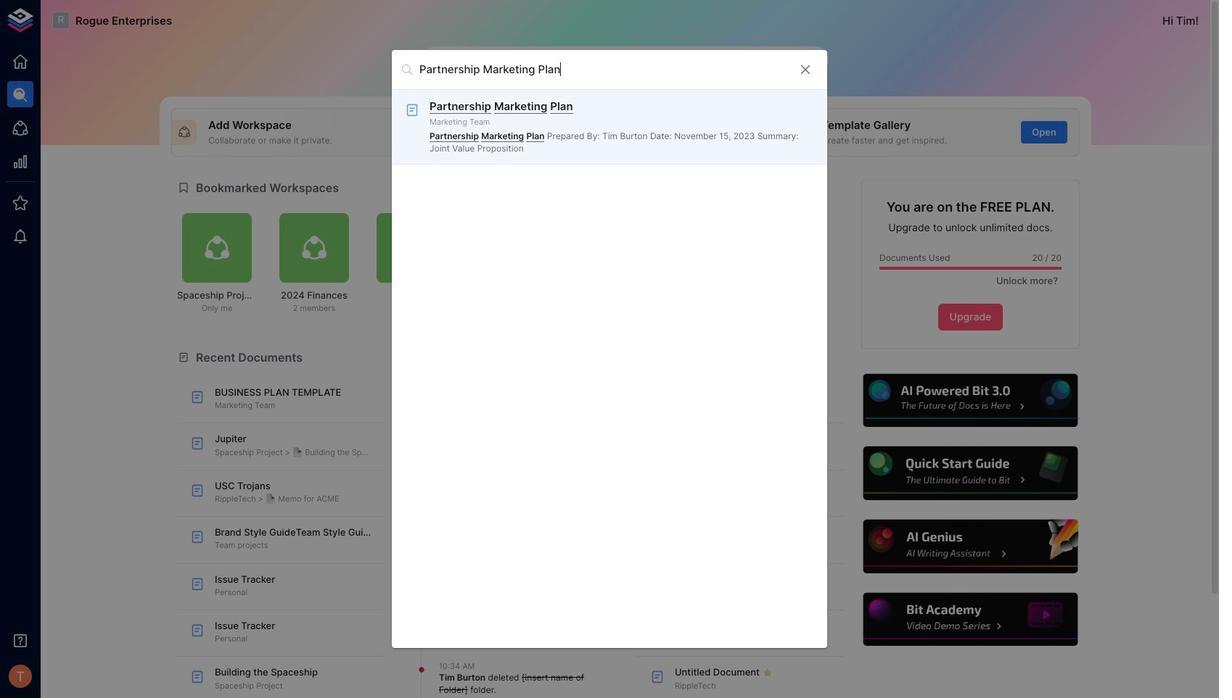 Task type: describe. For each thing, give the bounding box(es) containing it.
1 help image from the top
[[862, 372, 1080, 430]]

3 help image from the top
[[862, 518, 1080, 576]]

2 help image from the top
[[862, 445, 1080, 503]]



Task type: locate. For each thing, give the bounding box(es) containing it.
4 help image from the top
[[862, 592, 1080, 649]]

Search documents, folders and workspaces... text field
[[420, 58, 787, 81]]

help image
[[862, 372, 1080, 430], [862, 445, 1080, 503], [862, 518, 1080, 576], [862, 592, 1080, 649]]

dialog
[[392, 50, 827, 649]]



Task type: vqa. For each thing, say whether or not it's contained in the screenshot.
Search documents, folders and workspaces... 'text field'
yes



